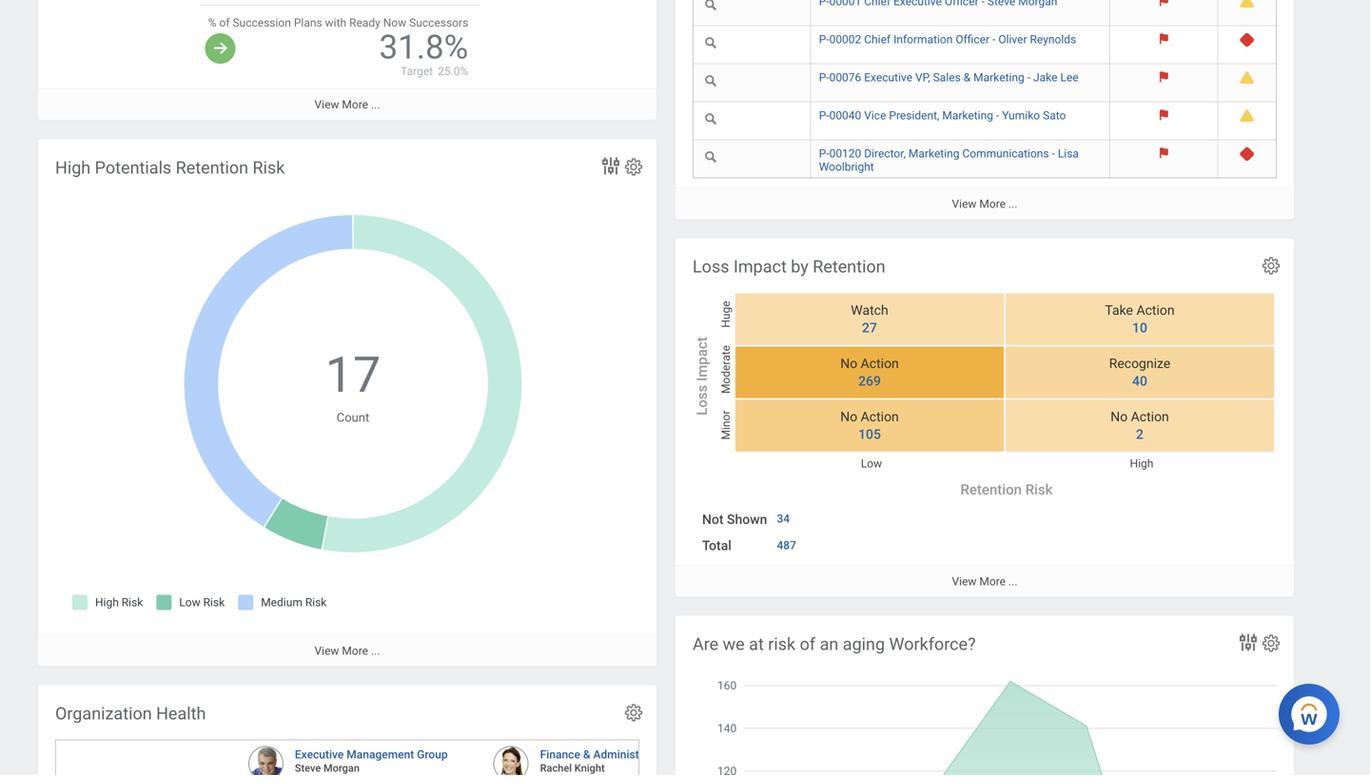 Task type: vqa. For each thing, say whether or not it's contained in the screenshot.
bottom Marketing
yes



Task type: describe. For each thing, give the bounding box(es) containing it.
0 vertical spatial marketing
[[974, 71, 1025, 84]]

... inside loss impact by retention element
[[1009, 575, 1018, 588]]

impact for loss impact by retention
[[734, 257, 787, 277]]

jake
[[1033, 71, 1058, 84]]

configure loss impact by retention image
[[1261, 256, 1282, 276]]

p-00040 vice president, marketing - yumiko sato
[[819, 109, 1066, 122]]

17
[[325, 347, 381, 404]]

total
[[702, 538, 732, 554]]

retention inside high potentials retention risk element
[[176, 158, 248, 178]]

31.8%
[[379, 27, 468, 66]]

organization health
[[55, 704, 206, 724]]

loss for loss impact by retention
[[693, 257, 729, 277]]

oliver
[[999, 33, 1027, 46]]

are we at risk of an aging workforce? element
[[676, 616, 1294, 776]]

executive management group link
[[295, 745, 448, 762]]

succession
[[233, 16, 291, 29]]

rachel
[[540, 763, 572, 775]]

more inside succession plans at risk element
[[980, 198, 1006, 211]]

more inside loss impact by retention element
[[980, 575, 1006, 588]]

0 vertical spatial risk
[[253, 158, 285, 178]]

finance & administration link
[[540, 745, 669, 762]]

not shown 34
[[702, 512, 790, 528]]

now
[[383, 16, 407, 29]]

recognize
[[1109, 356, 1171, 371]]

watch
[[851, 302, 889, 318]]

p-00002 chief information officer - oliver reynolds link
[[819, 29, 1076, 46]]

steve morgan
[[295, 763, 360, 775]]

health
[[156, 704, 206, 724]]

loss impact by retention element
[[676, 238, 1294, 597]]

successors
[[409, 16, 468, 29]]

take action 10
[[1105, 302, 1175, 336]]

view more ... inside loss impact by retention element
[[952, 575, 1018, 588]]

action for 2
[[1131, 409, 1169, 425]]

an
[[820, 635, 839, 655]]

269
[[858, 374, 881, 389]]

risk inside loss impact by retention element
[[1026, 481, 1053, 498]]

at
[[749, 635, 764, 655]]

of inside succession scorecard element
[[219, 16, 230, 29]]

configure and view chart data image
[[1237, 631, 1260, 654]]

take
[[1105, 302, 1133, 318]]

yumiko
[[1002, 109, 1040, 122]]

17 button
[[325, 342, 384, 409]]

executive management group
[[295, 749, 448, 762]]

2 horizontal spatial retention
[[961, 481, 1022, 498]]

finance
[[540, 749, 580, 762]]

chief
[[864, 33, 891, 46]]

27
[[862, 320, 877, 336]]

vice
[[864, 109, 886, 122]]

potentials
[[95, 158, 171, 178]]

not
[[702, 512, 724, 528]]

view more ... inside succession scorecard element
[[315, 98, 380, 111]]

sato
[[1043, 109, 1066, 122]]

105
[[858, 427, 881, 443]]

p- for 00076
[[819, 71, 829, 84]]

plans
[[294, 16, 322, 29]]

view inside high potentials retention risk element
[[315, 645, 339, 658]]

woolbright
[[819, 160, 874, 174]]

management
[[347, 749, 414, 762]]

low
[[861, 457, 882, 471]]

view more ... inside succession plans at risk element
[[952, 198, 1018, 211]]

p-00120 director, marketing communications - lisa woolbright link
[[819, 143, 1079, 174]]

impact for loss impact
[[694, 337, 710, 382]]

column header inside organization health element
[[56, 741, 241, 776]]

p-00002 chief information officer - oliver reynolds
[[819, 33, 1076, 46]]

huge
[[719, 301, 733, 328]]

executive inside succession plans at risk element
[[864, 71, 913, 84]]

communications
[[963, 147, 1049, 160]]

we
[[723, 635, 745, 655]]

487 button
[[777, 538, 799, 553]]

ready
[[349, 16, 380, 29]]

p- for 00002
[[819, 33, 829, 46]]

269 button
[[847, 373, 884, 391]]

2 button
[[1125, 426, 1147, 444]]

marketing inside the p-00120 director, marketing communications - lisa woolbright
[[909, 147, 960, 160]]

2
[[1136, 427, 1144, 443]]

loss impact
[[694, 337, 710, 416]]

loss impact by retention
[[693, 257, 886, 277]]

executive inside organization health element
[[295, 749, 344, 762]]

40 button
[[1121, 373, 1150, 391]]

00076
[[829, 71, 861, 84]]

no for no action 105
[[840, 409, 858, 425]]

00002
[[829, 33, 861, 46]]

1 vertical spatial retention
[[813, 257, 886, 277]]

sales
[[933, 71, 961, 84]]

no action 105
[[840, 409, 899, 443]]

with
[[325, 16, 346, 29]]



Task type: locate. For each thing, give the bounding box(es) containing it.
view inside loss impact by retention element
[[952, 575, 977, 588]]

p- down 00002
[[819, 71, 829, 84]]

neutral good image
[[205, 33, 236, 64]]

view inside succession scorecard element
[[315, 98, 339, 111]]

executive
[[864, 71, 913, 84], [295, 749, 344, 762]]

lisa
[[1058, 147, 1079, 160]]

watch 27
[[851, 302, 889, 336]]

knight
[[575, 763, 605, 775]]

no for no action 269
[[840, 356, 858, 371]]

p- inside the p-00120 director, marketing communications - lisa woolbright
[[819, 147, 829, 160]]

morgan
[[324, 763, 360, 775]]

of right %
[[219, 16, 230, 29]]

director,
[[864, 147, 906, 160]]

organization
[[55, 704, 152, 724]]

risk
[[768, 635, 796, 655]]

27 button
[[851, 319, 880, 337]]

105 button
[[847, 426, 884, 444]]

group
[[417, 749, 448, 762]]

- left jake
[[1027, 71, 1031, 84]]

1 horizontal spatial executive
[[864, 71, 913, 84]]

minor
[[719, 410, 733, 440]]

2 vertical spatial marketing
[[909, 147, 960, 160]]

p-00120 director, marketing communications - lisa woolbright
[[819, 147, 1079, 174]]

impact left moderate
[[694, 337, 710, 382]]

of
[[219, 16, 230, 29], [800, 635, 816, 655]]

steve
[[295, 763, 321, 775]]

p- inside p-00040 vice president, marketing - yumiko sato link
[[819, 109, 829, 122]]

officer
[[956, 33, 990, 46]]

view
[[315, 98, 339, 111], [952, 198, 977, 211], [952, 575, 977, 588], [315, 645, 339, 658]]

recognize 40
[[1109, 356, 1171, 389]]

retention risk
[[961, 481, 1053, 498]]

aging
[[843, 635, 885, 655]]

marketing down the p-00040 vice president, marketing - yumiko sato at top
[[909, 147, 960, 160]]

1 vertical spatial impact
[[694, 337, 710, 382]]

shown
[[727, 512, 767, 528]]

1 vertical spatial of
[[800, 635, 816, 655]]

more inside high potentials retention risk element
[[342, 645, 368, 658]]

34 button
[[777, 512, 793, 527]]

1 horizontal spatial risk
[[1026, 481, 1053, 498]]

no up 2 button
[[1111, 409, 1128, 425]]

no action 269
[[840, 356, 899, 389]]

0 horizontal spatial impact
[[694, 337, 710, 382]]

p- down the 00040
[[819, 147, 829, 160]]

are
[[693, 635, 719, 655]]

no inside the no action 269
[[840, 356, 858, 371]]

high for high
[[1130, 457, 1154, 471]]

... inside high potentials retention risk element
[[371, 645, 380, 658]]

of inside "element"
[[800, 635, 816, 655]]

vp,
[[915, 71, 930, 84]]

1 vertical spatial high
[[1130, 457, 1154, 471]]

retention
[[176, 158, 248, 178], [813, 257, 886, 277], [961, 481, 1022, 498]]

00040
[[829, 109, 861, 122]]

view more ... link
[[38, 88, 657, 120], [676, 188, 1294, 220], [676, 566, 1294, 597], [38, 635, 657, 667]]

by
[[791, 257, 809, 277]]

p-00040 vice president, marketing - yumiko sato link
[[819, 105, 1066, 122]]

1 vertical spatial &
[[583, 749, 591, 762]]

& right sales on the right top of page
[[964, 71, 971, 84]]

no up the 105 button
[[840, 409, 858, 425]]

marketing
[[974, 71, 1025, 84], [942, 109, 993, 122], [909, 147, 960, 160]]

1 horizontal spatial &
[[964, 71, 971, 84]]

0 vertical spatial retention
[[176, 158, 248, 178]]

action up 2
[[1131, 409, 1169, 425]]

action inside no action 2
[[1131, 409, 1169, 425]]

president,
[[889, 109, 940, 122]]

4 p- from the top
[[819, 147, 829, 160]]

reynolds
[[1030, 33, 1076, 46]]

action for 269
[[861, 356, 899, 371]]

workforce?
[[889, 635, 976, 655]]

- inside p-00040 vice president, marketing - yumiko sato link
[[996, 109, 999, 122]]

- left lisa
[[1052, 147, 1055, 160]]

executive left vp, at the right of page
[[864, 71, 913, 84]]

configure are we at risk of an aging workforce? image
[[1261, 633, 1282, 654]]

action up 269
[[861, 356, 899, 371]]

1 horizontal spatial high
[[1130, 457, 1154, 471]]

2 loss from the top
[[694, 385, 710, 416]]

no
[[840, 356, 858, 371], [840, 409, 858, 425], [1111, 409, 1128, 425]]

high potentials retention risk
[[55, 158, 285, 178]]

0 vertical spatial high
[[55, 158, 91, 178]]

3 p- from the top
[[819, 109, 829, 122]]

p- up 00076
[[819, 33, 829, 46]]

view more ...
[[315, 98, 380, 111], [952, 198, 1018, 211], [952, 575, 1018, 588], [315, 645, 380, 658]]

00120
[[829, 147, 861, 160]]

31.8% target 25.0%
[[379, 27, 468, 78]]

- for communications
[[1052, 147, 1055, 160]]

impact left by
[[734, 257, 787, 277]]

0 horizontal spatial of
[[219, 16, 230, 29]]

executive up steve morgan
[[295, 749, 344, 762]]

0 horizontal spatial high
[[55, 158, 91, 178]]

more
[[342, 98, 368, 111], [980, 198, 1006, 211], [980, 575, 1006, 588], [342, 645, 368, 658]]

moderate
[[719, 346, 733, 394]]

configure high potentials retention risk image
[[623, 157, 644, 177]]

1 vertical spatial risk
[[1026, 481, 1053, 498]]

& up knight
[[583, 749, 591, 762]]

succession scorecard element
[[38, 0, 657, 120]]

lee
[[1061, 71, 1079, 84]]

action inside the take action 10
[[1137, 302, 1175, 318]]

p- inside p-00076 executive vp, sales & marketing - jake lee link
[[819, 71, 829, 84]]

- inside the p-00002 chief information officer - oliver reynolds link
[[993, 33, 996, 46]]

target
[[401, 65, 433, 78]]

- inside the p-00120 director, marketing communications - lisa woolbright
[[1052, 147, 1055, 160]]

marketing down p-00076 executive vp, sales & marketing - jake lee
[[942, 109, 993, 122]]

... inside succession scorecard element
[[371, 98, 380, 111]]

action for 10
[[1137, 302, 1175, 318]]

administration
[[593, 749, 669, 762]]

0 horizontal spatial &
[[583, 749, 591, 762]]

40
[[1132, 374, 1148, 389]]

action inside no action 105
[[861, 409, 899, 425]]

17 count
[[325, 347, 381, 425]]

0 vertical spatial impact
[[734, 257, 787, 277]]

- for marketing
[[996, 109, 999, 122]]

finance & administration rachel knight
[[540, 749, 669, 775]]

- left yumiko
[[996, 109, 999, 122]]

no inside no action 2
[[1111, 409, 1128, 425]]

p- for 00040
[[819, 109, 829, 122]]

loss up huge
[[693, 257, 729, 277]]

%
[[208, 16, 217, 29]]

column header
[[56, 741, 241, 776]]

information
[[894, 33, 953, 46]]

high
[[55, 158, 91, 178], [1130, 457, 1154, 471]]

0 vertical spatial loss
[[693, 257, 729, 277]]

1 loss from the top
[[693, 257, 729, 277]]

p- inside the p-00002 chief information officer - oliver reynolds link
[[819, 33, 829, 46]]

configure organization health image
[[623, 703, 644, 724]]

no inside no action 105
[[840, 409, 858, 425]]

view more ... inside high potentials retention risk element
[[315, 645, 380, 658]]

no action 2
[[1111, 409, 1169, 443]]

34
[[777, 513, 790, 526]]

p-00076 executive vp, sales & marketing - jake lee
[[819, 71, 1079, 84]]

count
[[337, 410, 369, 425]]

... inside succession plans at risk element
[[1009, 198, 1018, 211]]

0 vertical spatial executive
[[864, 71, 913, 84]]

0 horizontal spatial risk
[[253, 158, 285, 178]]

succession plans at risk element
[[676, 0, 1294, 220]]

loss left minor
[[694, 385, 710, 416]]

view inside succession plans at risk element
[[952, 198, 977, 211]]

&
[[964, 71, 971, 84], [583, 749, 591, 762]]

2 p- from the top
[[819, 71, 829, 84]]

0 vertical spatial of
[[219, 16, 230, 29]]

10
[[1132, 320, 1148, 336]]

0 horizontal spatial retention
[[176, 158, 248, 178]]

1 horizontal spatial retention
[[813, 257, 886, 277]]

0 vertical spatial &
[[964, 71, 971, 84]]

impact
[[734, 257, 787, 277], [694, 337, 710, 382]]

high potentials retention risk element
[[38, 139, 657, 667]]

- inside p-00076 executive vp, sales & marketing - jake lee link
[[1027, 71, 1031, 84]]

0 horizontal spatial executive
[[295, 749, 344, 762]]

high for high potentials retention risk
[[55, 158, 91, 178]]

action up 10
[[1137, 302, 1175, 318]]

action up the 105
[[861, 409, 899, 425]]

p- down 00076
[[819, 109, 829, 122]]

- left oliver
[[993, 33, 996, 46]]

p- for 00120
[[819, 147, 829, 160]]

& inside the finance & administration rachel knight
[[583, 749, 591, 762]]

1 p- from the top
[[819, 33, 829, 46]]

loss for loss impact
[[694, 385, 710, 416]]

of left 'an'
[[800, 635, 816, 655]]

marketing down oliver
[[974, 71, 1025, 84]]

& inside succession plans at risk element
[[964, 71, 971, 84]]

action inside the no action 269
[[861, 356, 899, 371]]

configure and view chart data image
[[600, 155, 622, 177]]

1 horizontal spatial impact
[[734, 257, 787, 277]]

action for 105
[[861, 409, 899, 425]]

high down 2
[[1130, 457, 1154, 471]]

no for no action 2
[[1111, 409, 1128, 425]]

more inside succession scorecard element
[[342, 98, 368, 111]]

10 button
[[1121, 319, 1150, 337]]

25.0%
[[438, 65, 468, 78]]

high left potentials on the left top
[[55, 158, 91, 178]]

high inside loss impact by retention element
[[1130, 457, 1154, 471]]

no up 269 button
[[840, 356, 858, 371]]

1 vertical spatial marketing
[[942, 109, 993, 122]]

1 vertical spatial executive
[[295, 749, 344, 762]]

are we at risk of an aging workforce?
[[693, 635, 976, 655]]

p-00076 executive vp, sales & marketing - jake lee link
[[819, 67, 1079, 84]]

1 vertical spatial loss
[[694, 385, 710, 416]]

1 horizontal spatial of
[[800, 635, 816, 655]]

2 vertical spatial retention
[[961, 481, 1022, 498]]

- for officer
[[993, 33, 996, 46]]

487
[[777, 539, 796, 552]]

organization health element
[[38, 686, 1370, 776]]

% of succession plans with ready now successors
[[208, 16, 468, 29]]



